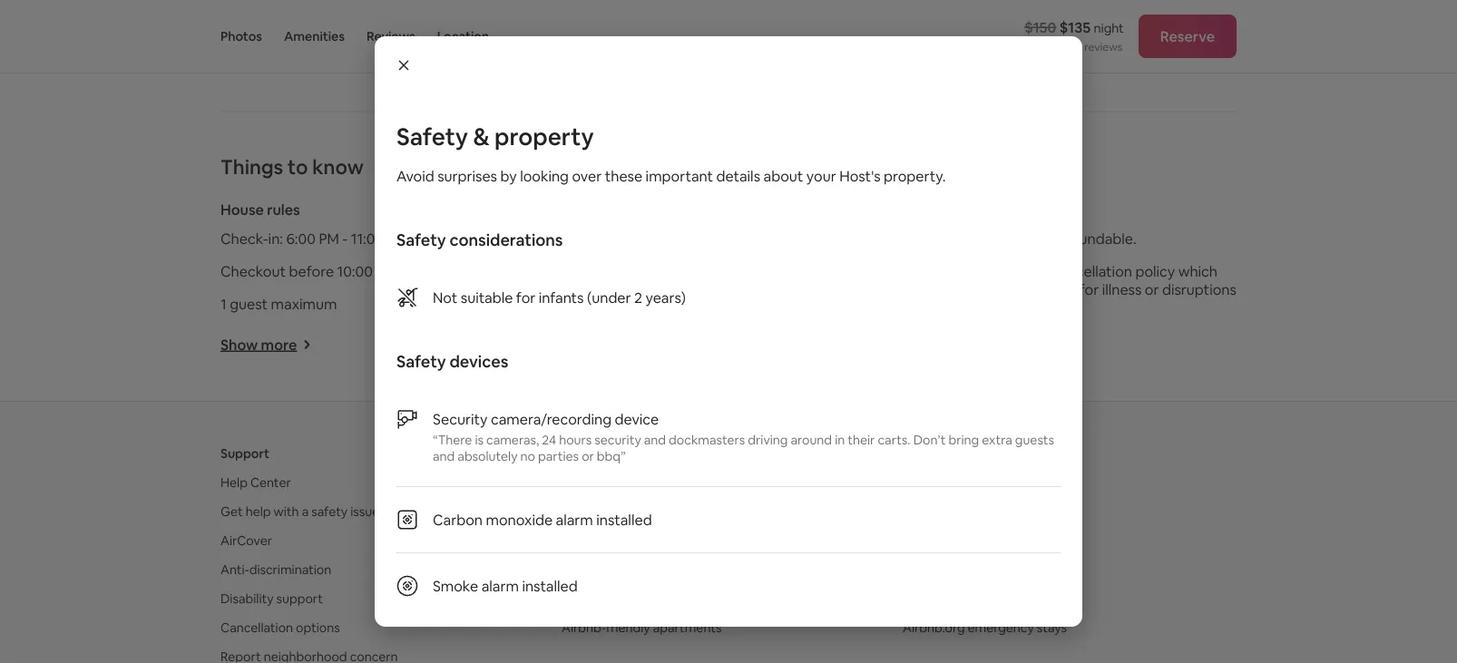 Task type: vqa. For each thing, say whether or not it's contained in the screenshot.
Terms of Use in the right bottom of the page
no



Task type: locate. For each thing, give the bounding box(es) containing it.
0 vertical spatial smoke
[[564, 295, 610, 314]]

help
[[221, 474, 248, 491]]

safety up avoid
[[397, 122, 468, 152]]

alarm for smoke alarm installed
[[482, 577, 519, 596]]

extra
[[983, 432, 1013, 448]]

pm right 11:00
[[387, 230, 408, 248]]

2 vertical spatial alarm
[[482, 577, 519, 596]]

by inside safety & property dialog
[[501, 167, 517, 185]]

0 vertical spatial hosting
[[562, 446, 609, 462]]

alarm down airbnb your home link
[[556, 511, 594, 529]]

2 pm from the left
[[387, 230, 408, 248]]

your
[[807, 167, 837, 185], [604, 474, 630, 491]]

1 vertical spatial hosting
[[562, 591, 608, 607]]

pm left -
[[319, 230, 339, 248]]

1 vertical spatial is
[[475, 432, 484, 448]]

years)
[[646, 288, 686, 307]]

0 vertical spatial alarm
[[613, 295, 651, 314]]

hours
[[559, 432, 592, 448]]

reviews button
[[367, 0, 416, 73]]

their
[[848, 432, 876, 448]]

or
[[1146, 281, 1160, 299], [582, 448, 594, 465]]

141
[[1068, 40, 1083, 54]]

$135
[[1060, 18, 1091, 36]]

$150 $135 night 141 reviews
[[1025, 18, 1125, 54]]

0 vertical spatial your
[[807, 167, 837, 185]]

check-
[[221, 230, 268, 248]]

"there
[[433, 432, 472, 448]]

or inside 'security camera/recording device "there is cameras, 24 hours security and dockmasters driving around in their carts. don't bring extra guests and absolutely no parties or bbq"'
[[582, 448, 594, 465]]

1 horizontal spatial smoke
[[564, 295, 610, 314]]

aircover for aircover link
[[221, 533, 272, 549]]

these
[[605, 167, 643, 185]]

to
[[299, 47, 313, 66], [288, 154, 308, 180]]

1 vertical spatial alarm
[[556, 511, 594, 529]]

0 vertical spatial safety
[[397, 122, 468, 152]]

caused
[[908, 299, 956, 317]]

avoid surprises by looking over these important details about your host's property.
[[397, 167, 946, 185]]

support
[[221, 446, 270, 462]]

alarm
[[613, 295, 651, 314], [556, 511, 594, 529], [482, 577, 519, 596]]

reviews
[[1085, 40, 1123, 54]]

hosting up airbnb-
[[562, 591, 608, 607]]

are
[[299, 26, 321, 44], [567, 26, 589, 44]]

0 vertical spatial installed
[[597, 511, 652, 529]]

airbnb
[[903, 446, 944, 462], [562, 474, 602, 491]]

full
[[1029, 262, 1049, 281]]

2 vertical spatial safety
[[397, 351, 446, 373]]

in
[[835, 432, 845, 448]]

2 safety from the top
[[397, 230, 446, 251]]

$150
[[1025, 18, 1057, 36]]

by inside review the host's full cancellation policy which applies even if you cancel for illness or disruptions caused by covid-19.
[[959, 299, 976, 317]]

stays down "highly"
[[422, 47, 456, 66]]

safety up am
[[397, 230, 446, 251]]

0 vertical spatial stays
[[422, 47, 456, 66]]

safety & property dialog
[[375, 36, 1083, 664]]

1 horizontal spatial stays
[[1038, 620, 1068, 636]]

absolutely
[[458, 448, 518, 465]]

1  guest maximum
[[221, 295, 337, 314]]

by right 'caused' at the right top of page
[[959, 299, 976, 317]]

security
[[433, 410, 488, 429]]

10:00
[[337, 262, 373, 281]]

installed
[[597, 511, 652, 529], [522, 577, 578, 596]]

0 vertical spatial aircover
[[562, 503, 614, 520]]

1 vertical spatial smoke
[[433, 577, 479, 596]]

0 horizontal spatial or
[[582, 448, 594, 465]]

by left looking
[[501, 167, 517, 185]]

safety left devices
[[397, 351, 446, 373]]

surprises
[[438, 167, 498, 185]]

1 horizontal spatial your
[[807, 167, 837, 185]]

aircover up anti-
[[221, 533, 272, 549]]

show more
[[221, 336, 297, 354]]

am
[[376, 262, 399, 281]]

0 horizontal spatial alarm
[[482, 577, 519, 596]]

anti-
[[221, 562, 249, 578]]

airbnb down parties at bottom left
[[562, 474, 602, 491]]

0 vertical spatial by
[[501, 167, 517, 185]]

hosting for hosting responsibly
[[562, 591, 608, 607]]

highly
[[414, 26, 454, 44]]

alarm down monoxide at the left of page
[[482, 577, 519, 596]]

smoke down 'carbon'
[[433, 577, 479, 596]]

1 vertical spatial aircover
[[221, 533, 272, 549]]

smoke for smoke alarm installed
[[433, 577, 479, 596]]

with
[[274, 503, 299, 520]]

hosting responsibly
[[562, 591, 677, 607]]

11:00
[[351, 230, 384, 248]]

friendly
[[606, 620, 651, 636]]

1 horizontal spatial alarm
[[556, 511, 594, 529]]

to left know
[[288, 154, 308, 180]]

for left infants
[[516, 288, 536, 307]]

your right the about
[[807, 167, 837, 185]]

help center link
[[221, 474, 291, 491]]

smoke left 2
[[564, 295, 610, 314]]

24
[[542, 432, 557, 448]]

stays inside superhosts are experienced, highly rated hosts who are committed to providing great stays for guests.
[[422, 47, 456, 66]]

1 hosting from the top
[[562, 446, 609, 462]]

details
[[717, 167, 761, 185]]

this
[[908, 230, 935, 248]]

1 vertical spatial to
[[288, 154, 308, 180]]

1 vertical spatial airbnb
[[562, 474, 602, 491]]

smoke for smoke alarm
[[564, 295, 610, 314]]

camera/recording
[[491, 410, 612, 429]]

hosting right 24
[[562, 446, 609, 462]]

1 horizontal spatial airbnb
[[903, 446, 944, 462]]

for inside safety & property dialog
[[516, 288, 536, 307]]

your down 'bbq"'
[[604, 474, 630, 491]]

0 horizontal spatial smoke
[[433, 577, 479, 596]]

3 safety from the top
[[397, 351, 446, 373]]

installed down airbnb your home link
[[597, 511, 652, 529]]

emergency
[[968, 620, 1035, 636]]

disability
[[221, 591, 274, 607]]

0 vertical spatial to
[[299, 47, 313, 66]]

2 hosting from the top
[[562, 591, 608, 607]]

alarm right infants
[[613, 295, 651, 314]]

guests.
[[482, 47, 530, 66]]

0 horizontal spatial are
[[299, 26, 321, 44]]

airbnb for airbnb
[[903, 446, 944, 462]]

0 horizontal spatial aircover
[[221, 533, 272, 549]]

0 horizontal spatial pm
[[319, 230, 339, 248]]

1 horizontal spatial are
[[567, 26, 589, 44]]

0 horizontal spatial stays
[[422, 47, 456, 66]]

or inside review the host's full cancellation policy which applies even if you cancel for illness or disruptions caused by covid-19.
[[1146, 281, 1160, 299]]

rules
[[267, 201, 300, 219]]

parties
[[538, 448, 579, 465]]

are right who
[[567, 26, 589, 44]]

cancellation
[[1052, 262, 1133, 281]]

1 horizontal spatial pm
[[387, 230, 408, 248]]

for left illness
[[1080, 281, 1100, 299]]

not suitable for infants (under 2 years)
[[433, 288, 686, 307]]

for down the "location"
[[460, 47, 479, 66]]

stays right emergency
[[1038, 620, 1068, 636]]

or left 'bbq"'
[[582, 448, 594, 465]]

host's
[[985, 262, 1026, 281]]

house
[[221, 201, 264, 219]]

amenities
[[284, 28, 345, 44]]

aircover
[[562, 503, 614, 520], [221, 533, 272, 549]]

is left 'non-'
[[1017, 230, 1027, 248]]

safety considerations
[[397, 230, 563, 251]]

1 vertical spatial or
[[582, 448, 594, 465]]

newsroom
[[903, 474, 967, 491]]

to down amenities
[[299, 47, 313, 66]]

center
[[250, 474, 291, 491]]

1 vertical spatial by
[[959, 299, 976, 317]]

0 vertical spatial airbnb
[[903, 446, 944, 462]]

is right "there at the bottom left of page
[[475, 432, 484, 448]]

for
[[460, 47, 479, 66], [1080, 281, 1100, 299], [516, 288, 536, 307], [616, 503, 633, 520]]

0 horizontal spatial your
[[604, 474, 630, 491]]

0 horizontal spatial by
[[501, 167, 517, 185]]

6:00
[[286, 230, 316, 248]]

night
[[1094, 20, 1125, 36]]

1 horizontal spatial is
[[1017, 230, 1027, 248]]

1 horizontal spatial aircover
[[562, 503, 614, 520]]

monoxide
[[486, 511, 553, 529]]

alarm for smoke alarm
[[613, 295, 651, 314]]

you
[[1006, 281, 1030, 299]]

1 horizontal spatial by
[[959, 299, 976, 317]]

and down device
[[644, 432, 666, 448]]

installed up airbnb-
[[522, 577, 578, 596]]

non-
[[1030, 230, 1061, 248]]

1 safety from the top
[[397, 122, 468, 152]]

or right illness
[[1146, 281, 1160, 299]]

get
[[221, 503, 243, 520]]

help
[[246, 503, 271, 520]]

0 horizontal spatial airbnb
[[562, 474, 602, 491]]

carts.
[[878, 432, 911, 448]]

airbnb up 'newsroom' link
[[903, 446, 944, 462]]

are up providing at the top left of the page
[[299, 26, 321, 44]]

2 horizontal spatial alarm
[[613, 295, 651, 314]]

newsroom link
[[903, 474, 967, 491]]

1 vertical spatial installed
[[522, 577, 578, 596]]

and down security
[[433, 448, 455, 465]]

0 vertical spatial or
[[1146, 281, 1160, 299]]

aircover down airbnb your home link
[[562, 503, 614, 520]]

0 vertical spatial is
[[1017, 230, 1027, 248]]

device
[[615, 410, 659, 429]]

1 vertical spatial safety
[[397, 230, 446, 251]]

security camera/recording device "there is cameras, 24 hours security and dockmasters driving around in their carts. don't bring extra guests and absolutely no parties or bbq"
[[433, 410, 1055, 465]]

0 horizontal spatial is
[[475, 432, 484, 448]]

smoke inside safety & property dialog
[[433, 577, 479, 596]]

for left hosts on the bottom left
[[616, 503, 633, 520]]

airbnb-friendly apartments
[[562, 620, 722, 636]]

aircover for hosts link
[[562, 503, 670, 520]]

1 horizontal spatial or
[[1146, 281, 1160, 299]]



Task type: describe. For each thing, give the bounding box(es) containing it.
covid-
[[979, 299, 1030, 317]]

experienced,
[[324, 26, 411, 44]]

&
[[473, 122, 490, 152]]

guest
[[230, 295, 268, 314]]

suitable
[[461, 288, 513, 307]]

to inside superhosts are experienced, highly rated hosts who are committed to providing great stays for guests.
[[299, 47, 313, 66]]

reservation
[[938, 230, 1014, 248]]

19.
[[1030, 299, 1047, 317]]

1 are from the left
[[299, 26, 321, 44]]

things
[[221, 154, 283, 180]]

driving
[[748, 432, 788, 448]]

more
[[261, 336, 297, 354]]

responsibly
[[610, 591, 677, 607]]

show
[[221, 336, 258, 354]]

great
[[383, 47, 419, 66]]

bbq"
[[597, 448, 626, 465]]

house rules
[[221, 201, 300, 219]]

property.
[[884, 167, 946, 185]]

dockmasters
[[669, 432, 746, 448]]

help center
[[221, 474, 291, 491]]

airbnb.org
[[903, 620, 966, 636]]

disruptions
[[1163, 281, 1237, 299]]

airbnb.org emergency stays link
[[903, 620, 1068, 636]]

cameras,
[[487, 432, 539, 448]]

this reservation is non-refundable.
[[908, 230, 1137, 248]]

things to know
[[221, 154, 364, 180]]

hosts
[[636, 503, 670, 520]]

anti-discrimination
[[221, 562, 332, 578]]

2
[[635, 288, 643, 307]]

airbnb your home link
[[562, 474, 667, 491]]

disability support
[[221, 591, 323, 607]]

1 vertical spatial stays
[[1038, 620, 1068, 636]]

checkout before 10:00 am
[[221, 262, 399, 281]]

options
[[296, 620, 340, 636]]

safety for safety & property
[[397, 122, 468, 152]]

even
[[959, 281, 991, 299]]

reviews
[[367, 28, 416, 44]]

review
[[908, 262, 956, 281]]

get help with a safety issue
[[221, 503, 380, 520]]

review the host's full cancellation policy which applies even if you cancel for illness or disruptions caused by covid-19.
[[908, 262, 1237, 317]]

support
[[276, 591, 323, 607]]

avoid
[[397, 167, 435, 185]]

carbon monoxide alarm installed
[[433, 511, 652, 529]]

airbnb.org emergency stays
[[903, 620, 1068, 636]]

carbon
[[433, 511, 483, 529]]

smoke alarm
[[564, 295, 651, 314]]

(under
[[587, 288, 631, 307]]

issue
[[351, 503, 380, 520]]

hosting for hosting
[[562, 446, 609, 462]]

1 horizontal spatial installed
[[597, 511, 652, 529]]

superhosts
[[221, 26, 296, 44]]

amenities button
[[284, 0, 345, 73]]

0 horizontal spatial and
[[433, 448, 455, 465]]

1
[[221, 295, 227, 314]]

0 horizontal spatial installed
[[522, 577, 578, 596]]

committed
[[221, 47, 296, 66]]

a
[[302, 503, 309, 520]]

in:
[[268, 230, 283, 248]]

your inside safety & property dialog
[[807, 167, 837, 185]]

for inside superhosts are experienced, highly rated hosts who are committed to providing great stays for guests.
[[460, 47, 479, 66]]

is inside 'security camera/recording device "there is cameras, 24 hours security and dockmasters driving around in their carts. don't bring extra guests and absolutely no parties or bbq"'
[[475, 432, 484, 448]]

infants
[[539, 288, 584, 307]]

refundable.
[[1061, 230, 1137, 248]]

disability support link
[[221, 591, 323, 607]]

no
[[521, 448, 536, 465]]

smoke alarm installed
[[433, 577, 578, 596]]

don't
[[914, 432, 946, 448]]

anti-discrimination link
[[221, 562, 332, 578]]

reserve
[[1161, 27, 1216, 45]]

get help with a safety issue link
[[221, 503, 380, 520]]

for inside review the host's full cancellation policy which applies even if you cancel for illness or disruptions caused by covid-19.
[[1080, 281, 1100, 299]]

hosts
[[496, 26, 532, 44]]

discrimination
[[249, 562, 332, 578]]

which
[[1179, 262, 1218, 281]]

1 pm from the left
[[319, 230, 339, 248]]

if
[[994, 281, 1003, 299]]

important
[[646, 167, 714, 185]]

aircover for hosts
[[562, 503, 670, 520]]

aircover link
[[221, 533, 272, 549]]

providing
[[317, 47, 380, 66]]

safety for safety considerations
[[397, 230, 446, 251]]

who
[[535, 26, 564, 44]]

aircover for aircover for hosts
[[562, 503, 614, 520]]

guests
[[1016, 432, 1055, 448]]

checkout
[[221, 262, 286, 281]]

airbnb your home
[[562, 474, 667, 491]]

airbnb for airbnb your home
[[562, 474, 602, 491]]

safety & property
[[397, 122, 594, 152]]

2 are from the left
[[567, 26, 589, 44]]

host's
[[840, 167, 881, 185]]

photos
[[221, 28, 262, 44]]

safety for safety devices
[[397, 351, 446, 373]]

the
[[959, 262, 981, 281]]

policy
[[1136, 262, 1176, 281]]

location
[[437, 28, 489, 44]]

airbnb-
[[562, 620, 606, 636]]

1 horizontal spatial and
[[644, 432, 666, 448]]

location button
[[437, 0, 489, 73]]

1 vertical spatial your
[[604, 474, 630, 491]]



